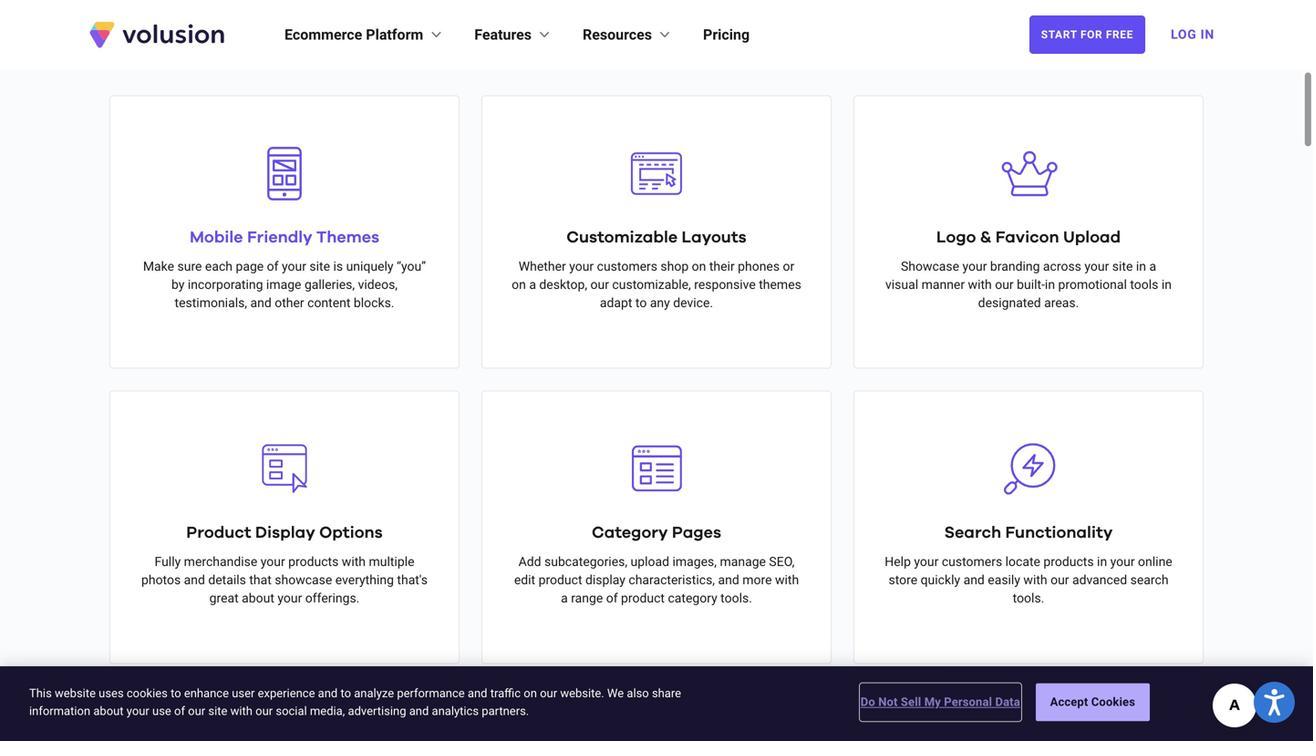 Task type: locate. For each thing, give the bounding box(es) containing it.
customers for search
[[942, 555, 1003, 570]]

category
[[592, 525, 668, 542]]

0 horizontal spatial product
[[539, 573, 583, 588]]

your inside make sure each page of your site is uniquely "you" by incorporating image galleries, videos, testimonials, and other content blocks.
[[282, 259, 306, 274]]

1 horizontal spatial of
[[267, 259, 279, 274]]

to left any
[[636, 296, 647, 311]]

2 vertical spatial a
[[561, 591, 568, 606]]

1 vertical spatial customers
[[942, 555, 1003, 570]]

1 vertical spatial of
[[606, 591, 618, 606]]

1 horizontal spatial a
[[561, 591, 568, 606]]

sell
[[901, 696, 922, 709]]

about
[[242, 591, 275, 606], [93, 705, 124, 718]]

seo,
[[769, 555, 795, 570]]

1 products from the left
[[288, 555, 339, 570]]

2 horizontal spatial to
[[636, 296, 647, 311]]

of inside make sure each page of your site is uniquely "you" by incorporating image galleries, videos, testimonials, and other content blocks.
[[267, 259, 279, 274]]

and down manage
[[718, 573, 740, 588]]

1 horizontal spatial customers
[[942, 555, 1003, 570]]

to up media,
[[341, 687, 351, 701]]

site inside make sure each page of your site is uniquely "you" by incorporating image galleries, videos, testimonials, and other content blocks.
[[310, 259, 330, 274]]

start for free
[[1042, 28, 1134, 41]]

image
[[266, 277, 301, 292]]

traffic
[[491, 687, 521, 701]]

0 vertical spatial about
[[242, 591, 275, 606]]

products down functionality
[[1044, 555, 1094, 570]]

subcategories,
[[545, 555, 628, 570]]

a inside whether your customers shop on their phones or on a desktop, our customizable, responsive themes adapt to any device.
[[529, 277, 536, 292]]

user
[[232, 687, 255, 701]]

on right traffic
[[524, 687, 537, 701]]

customers down search
[[942, 555, 1003, 570]]

my
[[925, 696, 941, 709]]

showcase
[[275, 573, 332, 588]]

your up quickly
[[914, 555, 939, 570]]

tools. down easily
[[1013, 591, 1045, 606]]

our down enhance
[[188, 705, 205, 718]]

your up image
[[282, 259, 306, 274]]

1 vertical spatial product
[[621, 591, 665, 606]]

on down whether
[[512, 277, 526, 292]]

log in
[[1171, 27, 1215, 42]]

our inside showcase your branding across your site in a visual manner with our built-in promotional tools in designated areas.
[[995, 277, 1014, 292]]

share
[[652, 687, 682, 701]]

store
[[889, 573, 918, 588]]

tools.
[[721, 591, 753, 606], [1013, 591, 1045, 606]]

search
[[1131, 573, 1169, 588]]

partners.
[[482, 705, 529, 718]]

do not sell my personal data
[[861, 696, 1021, 709]]

incorporating
[[188, 277, 263, 292]]

in up advanced
[[1098, 555, 1108, 570]]

and
[[250, 296, 272, 311], [184, 573, 205, 588], [718, 573, 740, 588], [964, 573, 985, 588], [318, 687, 338, 701], [468, 687, 488, 701], [409, 705, 429, 718]]

whether your customers shop on their phones or on a desktop, our customizable, responsive themes adapt to any device.
[[512, 259, 802, 311]]

2 vertical spatial on
[[524, 687, 537, 701]]

product
[[539, 573, 583, 588], [621, 591, 665, 606]]

tools. inside help your customers locate products in your online store quickly and easily with our advanced search tools.
[[1013, 591, 1045, 606]]

customers down the "customizable"
[[597, 259, 658, 274]]

and up media,
[[318, 687, 338, 701]]

in up tools
[[1137, 259, 1147, 274]]

0 vertical spatial of
[[267, 259, 279, 274]]

help your customers locate products in your online store quickly and easily with our advanced search tools.
[[885, 555, 1173, 606]]

and inside make sure each page of your site is uniquely "you" by incorporating image galleries, videos, testimonials, and other content blocks.
[[250, 296, 272, 311]]

that's
[[397, 573, 428, 588]]

site up tools
[[1113, 259, 1133, 274]]

social
[[276, 705, 307, 718]]

content
[[308, 296, 351, 311]]

about down that
[[242, 591, 275, 606]]

2 vertical spatial of
[[174, 705, 185, 718]]

2 horizontal spatial site
[[1113, 259, 1133, 274]]

products inside fully merchandise your products with multiple photos and details that showcase everything that's great about your offerings.
[[288, 555, 339, 570]]

upload
[[631, 555, 670, 570]]

themes
[[317, 230, 380, 246]]

site left the is
[[310, 259, 330, 274]]

with down seo,
[[775, 573, 799, 588]]

0 vertical spatial on
[[692, 259, 706, 274]]

mobile
[[190, 230, 243, 246]]

products inside help your customers locate products in your online store quickly and easily with our advanced search tools.
[[1044, 555, 1094, 570]]

a left "range"
[[561, 591, 568, 606]]

and left 'other'
[[250, 296, 272, 311]]

privacy alert dialog
[[0, 667, 1314, 742]]

for
[[1081, 28, 1103, 41]]

1 vertical spatial a
[[529, 277, 536, 292]]

your
[[282, 259, 306, 274], [569, 259, 594, 274], [963, 259, 988, 274], [1085, 259, 1110, 274], [261, 555, 285, 570], [914, 555, 939, 570], [1111, 555, 1135, 570], [278, 591, 302, 606], [127, 705, 149, 718]]

with inside showcase your branding across your site in a visual manner with our built-in promotional tools in designated areas.
[[968, 277, 992, 292]]

in inside help your customers locate products in your online store quickly and easily with our advanced search tools.
[[1098, 555, 1108, 570]]

2 horizontal spatial of
[[606, 591, 618, 606]]

desktop,
[[540, 277, 588, 292]]

about inside this website uses cookies to enhance user experience and to analyze performance and traffic on our website. we also share information about your use of our site with our social media, advertising and analytics partners.
[[93, 705, 124, 718]]

analytics
[[432, 705, 479, 718]]

2 horizontal spatial a
[[1150, 259, 1157, 274]]

themes
[[759, 277, 802, 292]]

characteristics,
[[629, 573, 715, 588]]

images,
[[673, 555, 717, 570]]

promotional
[[1059, 277, 1128, 292]]

and down performance
[[409, 705, 429, 718]]

0 horizontal spatial of
[[174, 705, 185, 718]]

customers for customizable
[[597, 259, 658, 274]]

of up image
[[267, 259, 279, 274]]

advertising
[[348, 705, 406, 718]]

site down enhance
[[208, 705, 228, 718]]

0 horizontal spatial about
[[93, 705, 124, 718]]

favicon
[[996, 230, 1060, 246]]

designated
[[979, 296, 1042, 311]]

to up use
[[171, 687, 181, 701]]

videos,
[[358, 277, 398, 292]]

our up adapt
[[591, 277, 609, 292]]

logo & favicon upload
[[937, 230, 1121, 246]]

1 horizontal spatial tools.
[[1013, 591, 1045, 606]]

manage
[[720, 555, 766, 570]]

product down subcategories,
[[539, 573, 583, 588]]

of right use
[[174, 705, 185, 718]]

0 horizontal spatial tools.
[[721, 591, 753, 606]]

uses
[[99, 687, 124, 701]]

customers inside whether your customers shop on their phones or on a desktop, our customizable, responsive themes adapt to any device.
[[597, 259, 658, 274]]

2 products from the left
[[1044, 555, 1094, 570]]

website
[[55, 687, 96, 701]]

experience
[[258, 687, 315, 701]]

resources button
[[583, 24, 674, 46]]

cookies
[[1092, 696, 1136, 709]]

fully merchandise your products with multiple photos and details that showcase everything that's great about your offerings.
[[141, 555, 428, 606]]

tools. down more
[[721, 591, 753, 606]]

in
[[1201, 27, 1215, 42]]

in up areas.
[[1045, 277, 1056, 292]]

your down cookies
[[127, 705, 149, 718]]

our up designated
[[995, 277, 1014, 292]]

1 horizontal spatial site
[[310, 259, 330, 274]]

uniquely
[[346, 259, 394, 274]]

1 tools. from the left
[[721, 591, 753, 606]]

0 horizontal spatial site
[[208, 705, 228, 718]]

a down whether
[[529, 277, 536, 292]]

easily
[[988, 573, 1021, 588]]

layouts
[[682, 230, 747, 246]]

1 vertical spatial about
[[93, 705, 124, 718]]

0 vertical spatial a
[[1150, 259, 1157, 274]]

and left traffic
[[468, 687, 488, 701]]

accept
[[1051, 696, 1089, 709]]

with down 'user'
[[230, 705, 253, 718]]

with inside help your customers locate products in your online store quickly and easily with our advanced search tools.
[[1024, 573, 1048, 588]]

1 horizontal spatial product
[[621, 591, 665, 606]]

our left advanced
[[1051, 573, 1070, 588]]

0 horizontal spatial a
[[529, 277, 536, 292]]

0 vertical spatial product
[[539, 573, 583, 588]]

about down uses in the left of the page
[[93, 705, 124, 718]]

1 horizontal spatial about
[[242, 591, 275, 606]]

customers inside help your customers locate products in your online store quickly and easily with our advanced search tools.
[[942, 555, 1003, 570]]

to inside whether your customers shop on their phones or on a desktop, our customizable, responsive themes adapt to any device.
[[636, 296, 647, 311]]

with up everything
[[342, 555, 366, 570]]

site
[[310, 259, 330, 274], [1113, 259, 1133, 274], [208, 705, 228, 718]]

galleries,
[[305, 277, 355, 292]]

2 tools. from the left
[[1013, 591, 1045, 606]]

0 horizontal spatial customers
[[597, 259, 658, 274]]

and left easily
[[964, 573, 985, 588]]

mobile friendly themes
[[190, 230, 380, 246]]

blocks.
[[354, 296, 395, 311]]

this website uses cookies to enhance user experience and to analyze performance and traffic on our website. we also share information about your use of our site with our social media, advertising and analytics partners.
[[29, 687, 682, 718]]

of down 'display'
[[606, 591, 618, 606]]

and inside help your customers locate products in your online store quickly and easily with our advanced search tools.
[[964, 573, 985, 588]]

customizable layouts
[[567, 230, 747, 246]]

0 horizontal spatial products
[[288, 555, 339, 570]]

&
[[981, 230, 992, 246]]

our left social
[[256, 705, 273, 718]]

1 horizontal spatial products
[[1044, 555, 1094, 570]]

0 vertical spatial customers
[[597, 259, 658, 274]]

on left their
[[692, 259, 706, 274]]

to
[[636, 296, 647, 311], [171, 687, 181, 701], [341, 687, 351, 701]]

with up designated
[[968, 277, 992, 292]]

testimonials,
[[175, 296, 247, 311]]

with down locate
[[1024, 573, 1048, 588]]

your down showcase
[[278, 591, 302, 606]]

a inside add subcategories, upload images, manage seo, edit product display characteristics, and more with a range of product category tools.
[[561, 591, 568, 606]]

phones
[[738, 259, 780, 274]]

do
[[861, 696, 876, 709]]

and down merchandise
[[184, 573, 205, 588]]

your up desktop,
[[569, 259, 594, 274]]

a up tools
[[1150, 259, 1157, 274]]

more
[[743, 573, 772, 588]]

products up showcase
[[288, 555, 339, 570]]

quickly
[[921, 573, 961, 588]]

1 horizontal spatial to
[[341, 687, 351, 701]]

our
[[591, 277, 609, 292], [995, 277, 1014, 292], [1051, 573, 1070, 588], [540, 687, 557, 701], [188, 705, 205, 718], [256, 705, 273, 718]]

product
[[186, 525, 251, 542]]

"you"
[[397, 259, 426, 274]]

whether
[[519, 259, 566, 274]]

product down characteristics,
[[621, 591, 665, 606]]

of
[[267, 259, 279, 274], [606, 591, 618, 606], [174, 705, 185, 718]]



Task type: vqa. For each thing, say whether or not it's contained in the screenshot.
performance
yes



Task type: describe. For each thing, give the bounding box(es) containing it.
your up advanced
[[1111, 555, 1135, 570]]

log in link
[[1160, 15, 1226, 55]]

your down & at the top of page
[[963, 259, 988, 274]]

or
[[783, 259, 795, 274]]

your inside whether your customers shop on their phones or on a desktop, our customizable, responsive themes adapt to any device.
[[569, 259, 594, 274]]

multiple
[[369, 555, 415, 570]]

responsive
[[694, 277, 756, 292]]

ecommerce platform
[[285, 26, 424, 43]]

your up that
[[261, 555, 285, 570]]

use
[[152, 705, 171, 718]]

across
[[1044, 259, 1082, 274]]

about inside fully merchandise your products with multiple photos and details that showcase everything that's great about your offerings.
[[242, 591, 275, 606]]

our inside whether your customers shop on their phones or on a desktop, our customizable, responsive themes adapt to any device.
[[591, 277, 609, 292]]

on inside this website uses cookies to enhance user experience and to analyze performance and traffic on our website. we also share information about your use of our site with our social media, advertising and analytics partners.
[[524, 687, 537, 701]]

with inside fully merchandise your products with multiple photos and details that showcase everything that's great about your offerings.
[[342, 555, 366, 570]]

a inside showcase your branding across your site in a visual manner with our built-in promotional tools in designated areas.
[[1150, 259, 1157, 274]]

with inside add subcategories, upload images, manage seo, edit product display characteristics, and more with a range of product category tools.
[[775, 573, 799, 588]]

media,
[[310, 705, 345, 718]]

showcase
[[901, 259, 960, 274]]

we
[[608, 687, 624, 701]]

page
[[236, 259, 264, 274]]

data
[[996, 696, 1021, 709]]

performance
[[397, 687, 465, 701]]

edit
[[514, 573, 536, 588]]

shop
[[661, 259, 689, 274]]

and inside fully merchandise your products with multiple photos and details that showcase everything that's great about your offerings.
[[184, 573, 205, 588]]

merchandise
[[184, 555, 258, 570]]

log
[[1171, 27, 1197, 42]]

analyze
[[354, 687, 394, 701]]

is
[[333, 259, 343, 274]]

ecommerce platform button
[[285, 24, 445, 46]]

enhance
[[184, 687, 229, 701]]

pages
[[672, 525, 722, 542]]

resources
[[583, 26, 652, 43]]

start for free link
[[1030, 16, 1146, 54]]

add
[[519, 555, 541, 570]]

tools. inside add subcategories, upload images, manage seo, edit product display characteristics, and more with a range of product category tools.
[[721, 591, 753, 606]]

your inside this website uses cookies to enhance user experience and to analyze performance and traffic on our website. we also share information about your use of our site with our social media, advertising and analytics partners.
[[127, 705, 149, 718]]

features button
[[475, 24, 554, 46]]

showcase your branding across your site in a visual manner with our built-in promotional tools in designated areas.
[[886, 259, 1172, 311]]

adapt
[[600, 296, 633, 311]]

in right tools
[[1162, 277, 1172, 292]]

information
[[29, 705, 90, 718]]

site inside this website uses cookies to enhance user experience and to analyze performance and traffic on our website. we also share information about your use of our site with our social media, advertising and analytics partners.
[[208, 705, 228, 718]]

accept cookies button
[[1036, 684, 1150, 722]]

pricing
[[703, 26, 750, 43]]

options
[[319, 525, 383, 542]]

0 horizontal spatial to
[[171, 687, 181, 701]]

also
[[627, 687, 649, 701]]

our inside help your customers locate products in your online store quickly and easily with our advanced search tools.
[[1051, 573, 1070, 588]]

of inside this website uses cookies to enhance user experience and to analyze performance and traffic on our website. we also share information about your use of our site with our social media, advertising and analytics partners.
[[174, 705, 185, 718]]

open accessibe: accessibility options, statement and help image
[[1265, 690, 1285, 716]]

category pages
[[592, 525, 722, 542]]

your up 'promotional' on the right of the page
[[1085, 259, 1110, 274]]

website.
[[560, 687, 605, 701]]

display
[[586, 573, 626, 588]]

each
[[205, 259, 233, 274]]

offerings.
[[305, 591, 360, 606]]

cookies
[[127, 687, 168, 701]]

1 vertical spatial on
[[512, 277, 526, 292]]

manner
[[922, 277, 965, 292]]

built-
[[1017, 277, 1045, 292]]

great
[[209, 591, 239, 606]]

product display options
[[186, 525, 383, 542]]

ecommerce
[[285, 26, 362, 43]]

this
[[29, 687, 52, 701]]

category
[[668, 591, 718, 606]]

of inside add subcategories, upload images, manage seo, edit product display characteristics, and more with a range of product category tools.
[[606, 591, 618, 606]]

any
[[650, 296, 670, 311]]

and inside add subcategories, upload images, manage seo, edit product display characteristics, and more with a range of product category tools.
[[718, 573, 740, 588]]

make sure each page of your site is uniquely "you" by incorporating image galleries, videos, testimonials, and other content blocks.
[[143, 259, 426, 311]]

with inside this website uses cookies to enhance user experience and to analyze performance and traffic on our website. we also share information about your use of our site with our social media, advertising and analytics partners.
[[230, 705, 253, 718]]

features
[[475, 26, 532, 43]]

photos
[[141, 573, 181, 588]]

add subcategories, upload images, manage seo, edit product display characteristics, and more with a range of product category tools.
[[514, 555, 799, 606]]

help
[[885, 555, 911, 570]]

friendly
[[247, 230, 313, 246]]

not
[[879, 696, 898, 709]]

other
[[275, 296, 304, 311]]

areas.
[[1045, 296, 1080, 311]]

locate
[[1006, 555, 1041, 570]]

sure
[[177, 259, 202, 274]]

our left 'website.'
[[540, 687, 557, 701]]

site inside showcase your branding across your site in a visual manner with our built-in promotional tools in designated areas.
[[1113, 259, 1133, 274]]

by
[[171, 277, 185, 292]]

search functionality
[[945, 525, 1113, 542]]

customizable,
[[613, 277, 691, 292]]

their
[[710, 259, 735, 274]]

pricing link
[[703, 24, 750, 46]]

device.
[[673, 296, 713, 311]]

mobile friendly themes link
[[190, 230, 380, 246]]

advanced
[[1073, 573, 1128, 588]]

branding
[[991, 259, 1040, 274]]

display
[[255, 525, 315, 542]]

logo
[[937, 230, 977, 246]]

personal
[[944, 696, 993, 709]]

do not sell my personal data button
[[861, 685, 1021, 721]]



